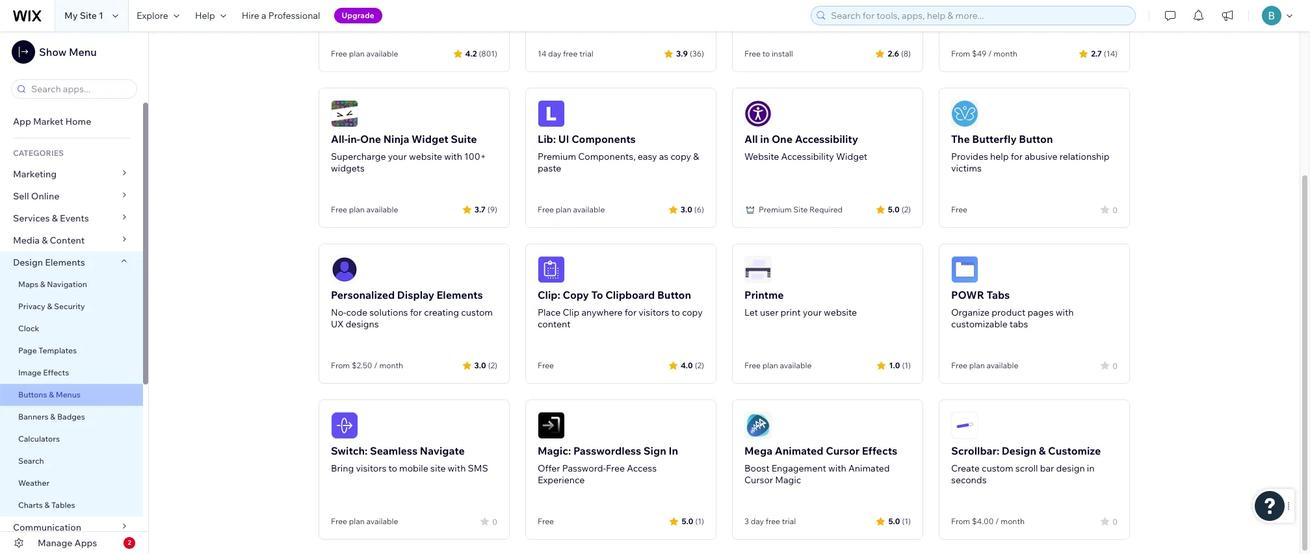 Task type: vqa. For each thing, say whether or not it's contained in the screenshot.
the butterfly button provides help for abusive relationship victims
yes



Task type: describe. For each thing, give the bounding box(es) containing it.
mega animated cursor effects logo image
[[745, 412, 772, 440]]

5.0 for magic: passwordless sign in
[[682, 517, 694, 527]]

buttons & menus
[[18, 390, 81, 400]]

seconds
[[952, 475, 987, 487]]

privacy & security link
[[0, 296, 143, 318]]

show menu
[[39, 46, 97, 59]]

free plan available down bring
[[331, 517, 398, 527]]

1 horizontal spatial premium
[[759, 205, 792, 215]]

to inside clip: copy to clipboard button place clip anywhere for visitors to copy content
[[672, 307, 680, 319]]

all-in-one ninja widget suite supercharge your website with 100+ widgets
[[331, 133, 486, 174]]

bring
[[331, 463, 354, 475]]

5.0 for all in one accessibility
[[888, 205, 900, 214]]

available for 3.0 (6)
[[573, 205, 605, 215]]

my
[[64, 10, 78, 21]]

magic: passwordless sign in logo image
[[538, 412, 565, 440]]

scrollbar: design & customize logo image
[[952, 412, 979, 440]]

help button
[[187, 0, 234, 31]]

banners
[[18, 412, 49, 422]]

3.7
[[475, 205, 486, 214]]

(2) for personalized display elements
[[488, 361, 498, 371]]

Search apps... field
[[27, 80, 133, 98]]

templates
[[39, 346, 77, 356]]

3
[[745, 517, 749, 527]]

(9)
[[488, 205, 498, 214]]

supercharge
[[331, 151, 386, 163]]

5.0 (1) for in
[[682, 517, 705, 527]]

from for scrollbar: design & customize
[[952, 517, 971, 527]]

scrollbar:
[[952, 445, 1000, 458]]

3 day free trial
[[745, 517, 796, 527]]

tables
[[51, 501, 75, 511]]

privacy
[[18, 302, 45, 312]]

calculators
[[18, 435, 60, 444]]

for inside "personalized display elements no-code solutions for creating custom ux designs"
[[410, 307, 422, 319]]

plan down bring
[[349, 517, 365, 527]]

free down the victims on the right of page
[[952, 205, 968, 215]]

copy inside clip: copy to clipboard button place clip anywhere for visitors to copy content
[[682, 307, 703, 319]]

components,
[[579, 151, 636, 163]]

scrollbar: design & customize create custom scroll bar design in seconds
[[952, 445, 1102, 487]]

& for tables
[[45, 501, 50, 511]]

communication
[[13, 522, 83, 534]]

content
[[538, 319, 571, 331]]

app market home link
[[0, 111, 143, 133]]

hire
[[242, 10, 259, 21]]

& for menus
[[49, 390, 54, 400]]

creating
[[424, 307, 459, 319]]

sell online
[[13, 191, 59, 202]]

your inside all-in-one ninja widget suite supercharge your website with 100+ widgets
[[388, 151, 407, 163]]

my site 1
[[64, 10, 103, 21]]

install
[[772, 49, 794, 59]]

free left install
[[745, 49, 761, 59]]

scroll
[[1016, 463, 1039, 475]]

free for 3 day free trial
[[766, 517, 781, 527]]

1 vertical spatial animated
[[849, 463, 890, 475]]

site for my
[[80, 10, 97, 21]]

3.9 (36)
[[677, 48, 705, 58]]

free inside magic: passwordless sign in offer password-free access experience
[[606, 463, 625, 475]]

available for 4.2 (801)
[[367, 49, 398, 59]]

5.0 (1) for effects
[[889, 517, 912, 527]]

(6)
[[695, 205, 705, 214]]

for inside the butterfly button provides help for abusive relationship victims
[[1012, 151, 1023, 163]]

free down bring
[[331, 517, 347, 527]]

with inside mega animated cursor effects boost engagement with animated cursor magic
[[829, 463, 847, 475]]

your inside printme let user print your website
[[803, 307, 822, 319]]

free to install
[[745, 49, 794, 59]]

navigate
[[420, 445, 465, 458]]

in inside the scrollbar: design & customize create custom scroll bar design in seconds
[[1088, 463, 1095, 475]]

clock link
[[0, 318, 143, 340]]

sms
[[468, 463, 488, 475]]

elements inside "personalized display elements no-code solutions for creating custom ux designs"
[[437, 289, 483, 302]]

buttons & menus link
[[0, 385, 143, 407]]

maps & navigation link
[[0, 274, 143, 296]]

3.0 for personalized display elements
[[475, 361, 486, 371]]

powr tabs logo image
[[952, 256, 979, 284]]

suite
[[451, 133, 477, 146]]

premium inside lib: ui components premium components, easy as copy & paste
[[538, 151, 576, 163]]

show menu button
[[12, 40, 97, 64]]

page templates
[[18, 346, 78, 356]]

image
[[18, 368, 41, 378]]

0 vertical spatial animated
[[775, 445, 824, 458]]

clip: copy to clipboard button logo image
[[538, 256, 565, 284]]

maps & navigation
[[18, 280, 87, 290]]

& for badges
[[50, 412, 55, 422]]

free plan available down customizable
[[952, 361, 1019, 371]]

let
[[745, 307, 759, 319]]

$4.00
[[973, 517, 994, 527]]

switch: seamless navigate logo image
[[331, 412, 358, 440]]

3.7 (9)
[[475, 205, 498, 214]]

menus
[[56, 390, 81, 400]]

help
[[195, 10, 215, 21]]

sell online link
[[0, 185, 143, 208]]

help
[[991, 151, 1009, 163]]

paste
[[538, 163, 562, 174]]

the butterfly button logo image
[[952, 100, 979, 128]]

charts
[[18, 501, 43, 511]]

one for in
[[772, 133, 793, 146]]

provides
[[952, 151, 989, 163]]

no-
[[331, 307, 347, 319]]

page
[[18, 346, 37, 356]]

trial for 3 day free trial
[[782, 517, 796, 527]]

mega
[[745, 445, 773, 458]]

2
[[128, 539, 131, 548]]

abusive
[[1026, 151, 1058, 163]]

available for 1.0 (1)
[[780, 361, 812, 371]]

free plan available for 4.2 (801)
[[331, 49, 398, 59]]

powr
[[952, 289, 985, 302]]

page templates link
[[0, 340, 143, 362]]

printme
[[745, 289, 784, 302]]

free plan available for 3.7 (9)
[[331, 205, 398, 215]]

visitors inside switch: seamless navigate bring visitors to mobile site with sms
[[356, 463, 387, 475]]

/ for scrollbar: design & customize
[[996, 517, 1000, 527]]

effects inside mega animated cursor effects boost engagement with animated cursor magic
[[863, 445, 898, 458]]

(1) for print
[[903, 361, 912, 371]]

engagement
[[772, 463, 827, 475]]

(1) for effects
[[903, 517, 912, 527]]

design
[[1057, 463, 1086, 475]]

services
[[13, 213, 50, 224]]

0 for the butterfly button
[[1113, 205, 1118, 215]]

hire a professional
[[242, 10, 320, 21]]

& inside the scrollbar: design & customize create custom scroll bar design in seconds
[[1039, 445, 1046, 458]]

tabs
[[1010, 319, 1029, 331]]

mega animated cursor effects boost engagement with animated cursor magic
[[745, 445, 898, 487]]

1.0 (1)
[[890, 361, 912, 371]]

with inside powr tabs organize product pages with customizable tabs
[[1056, 307, 1074, 319]]

weather
[[18, 479, 49, 489]]

free down experience
[[538, 517, 554, 527]]

customize
[[1049, 445, 1102, 458]]

designs
[[346, 319, 379, 331]]

design inside the scrollbar: design & customize create custom scroll bar design in seconds
[[1002, 445, 1037, 458]]

effects inside "sidebar" element
[[43, 368, 69, 378]]

victims
[[952, 163, 982, 174]]

2.7 (14)
[[1092, 48, 1118, 58]]

(8)
[[902, 48, 912, 58]]

free plan available for 3.0 (6)
[[538, 205, 605, 215]]

custom inside "personalized display elements no-code solutions for creating custom ux designs"
[[461, 307, 493, 319]]

$2.50
[[352, 361, 372, 371]]

free for 14 day free trial
[[563, 49, 578, 59]]

print
[[781, 307, 801, 319]]

visitors inside clip: copy to clipboard button place clip anywhere for visitors to copy content
[[639, 307, 670, 319]]

free down customizable
[[952, 361, 968, 371]]

plan for 4.2
[[349, 49, 365, 59]]

menu
[[69, 46, 97, 59]]

4.0 (2)
[[681, 361, 705, 371]]

personalized display elements logo image
[[331, 256, 358, 284]]

plan for 3.0
[[556, 205, 572, 215]]

plan for 3.7
[[349, 205, 365, 215]]

printme let user print your website
[[745, 289, 858, 319]]

powr tabs organize product pages with customizable tabs
[[952, 289, 1074, 331]]

day for 14
[[549, 49, 562, 59]]

& for content
[[42, 235, 48, 247]]

from for personalized display elements
[[331, 361, 350, 371]]

switch:
[[331, 445, 368, 458]]

access
[[627, 463, 657, 475]]



Task type: locate. For each thing, give the bounding box(es) containing it.
& for security
[[47, 302, 52, 312]]

2.6
[[888, 48, 900, 58]]

1 horizontal spatial 3.0
[[681, 205, 693, 214]]

& inside maps & navigation link
[[40, 280, 45, 290]]

0 vertical spatial cursor
[[826, 445, 860, 458]]

site left the required
[[794, 205, 808, 215]]

clip:
[[538, 289, 561, 302]]

one inside all-in-one ninja widget suite supercharge your website with 100+ widgets
[[360, 133, 381, 146]]

organize
[[952, 307, 990, 319]]

3.0 (6)
[[681, 205, 705, 214]]

& for navigation
[[40, 280, 45, 290]]

& inside media & content link
[[42, 235, 48, 247]]

buttons
[[18, 390, 47, 400]]

plan down upgrade button
[[349, 49, 365, 59]]

month right $4.00
[[1001, 517, 1025, 527]]

0 horizontal spatial widget
[[412, 133, 449, 146]]

one inside all in one accessibility website accessibility widget
[[772, 133, 793, 146]]

1 horizontal spatial design
[[1002, 445, 1037, 458]]

cursor down mega
[[745, 475, 774, 487]]

visitors
[[639, 307, 670, 319], [356, 463, 387, 475]]

/
[[989, 49, 992, 59], [374, 361, 378, 371], [996, 517, 1000, 527]]

in inside all in one accessibility website accessibility widget
[[761, 133, 770, 146]]

button inside the butterfly button provides help for abusive relationship victims
[[1020, 133, 1054, 146]]

0 vertical spatial 3.0
[[681, 205, 693, 214]]

& inside the services & events link
[[52, 213, 58, 224]]

elements up creating
[[437, 289, 483, 302]]

site left 1
[[80, 10, 97, 21]]

from left "$2.50" at the left bottom of page
[[331, 361, 350, 371]]

0 for switch: seamless navigate
[[493, 518, 498, 527]]

1 vertical spatial from
[[331, 361, 350, 371]]

1 vertical spatial premium
[[759, 205, 792, 215]]

0 horizontal spatial 5.0 (1)
[[682, 517, 705, 527]]

2 one from the left
[[772, 133, 793, 146]]

1 horizontal spatial 5.0 (1)
[[889, 517, 912, 527]]

from left $49
[[952, 49, 971, 59]]

widget up the required
[[837, 151, 868, 163]]

with right site
[[448, 463, 466, 475]]

lib: ui components logo image
[[538, 100, 565, 128]]

0 horizontal spatial cursor
[[745, 475, 774, 487]]

all in one accessibility logo image
[[745, 100, 772, 128]]

(2)
[[902, 205, 912, 214], [488, 361, 498, 371], [695, 361, 705, 371]]

2 horizontal spatial for
[[1012, 151, 1023, 163]]

code
[[346, 307, 368, 319]]

trial down magic
[[782, 517, 796, 527]]

button
[[1020, 133, 1054, 146], [658, 289, 692, 302]]

with
[[444, 151, 463, 163], [1056, 307, 1074, 319], [448, 463, 466, 475], [829, 463, 847, 475]]

1 horizontal spatial elements
[[437, 289, 483, 302]]

0 vertical spatial copy
[[671, 151, 692, 163]]

plan for 1.0
[[763, 361, 779, 371]]

for down display
[[410, 307, 422, 319]]

1 horizontal spatial animated
[[849, 463, 890, 475]]

0 horizontal spatial your
[[388, 151, 407, 163]]

design
[[13, 257, 43, 269], [1002, 445, 1037, 458]]

elements
[[45, 257, 85, 269], [437, 289, 483, 302]]

0 horizontal spatial day
[[549, 49, 562, 59]]

1 horizontal spatial for
[[625, 307, 637, 319]]

2 vertical spatial to
[[389, 463, 397, 475]]

1 horizontal spatial button
[[1020, 133, 1054, 146]]

0 horizontal spatial visitors
[[356, 463, 387, 475]]

2 vertical spatial month
[[1001, 517, 1025, 527]]

personalized
[[331, 289, 395, 302]]

& left badges
[[50, 412, 55, 422]]

custom down scrollbar:
[[982, 463, 1014, 475]]

month right $49
[[994, 49, 1018, 59]]

1 horizontal spatial day
[[751, 517, 764, 527]]

0 horizontal spatial /
[[374, 361, 378, 371]]

free right 3
[[766, 517, 781, 527]]

free plan available down upgrade button
[[331, 49, 398, 59]]

sign
[[644, 445, 667, 458]]

1 vertical spatial visitors
[[356, 463, 387, 475]]

1 vertical spatial month
[[380, 361, 403, 371]]

2 horizontal spatial (2)
[[902, 205, 912, 214]]

1 vertical spatial button
[[658, 289, 692, 302]]

month for scrollbar: design & customize
[[1001, 517, 1025, 527]]

0 horizontal spatial (2)
[[488, 361, 498, 371]]

1 vertical spatial /
[[374, 361, 378, 371]]

events
[[60, 213, 89, 224]]

your down ninja at top left
[[388, 151, 407, 163]]

2.6 (8)
[[888, 48, 912, 58]]

(1)
[[903, 361, 912, 371], [696, 517, 705, 527], [903, 517, 912, 527]]

passwordless
[[574, 445, 642, 458]]

0 horizontal spatial site
[[80, 10, 97, 21]]

1 horizontal spatial in
[[1088, 463, 1095, 475]]

1 5.0 (1) from the left
[[682, 517, 705, 527]]

1 vertical spatial free
[[766, 517, 781, 527]]

button inside clip: copy to clipboard button place clip anywhere for visitors to copy content
[[658, 289, 692, 302]]

2 5.0 (1) from the left
[[889, 517, 912, 527]]

widget inside all in one accessibility website accessibility widget
[[837, 151, 868, 163]]

& right privacy
[[47, 302, 52, 312]]

/ right $49
[[989, 49, 992, 59]]

design up scroll
[[1002, 445, 1037, 458]]

1 vertical spatial to
[[672, 307, 680, 319]]

1 vertical spatial accessibility
[[782, 151, 835, 163]]

plan down paste
[[556, 205, 572, 215]]

custom inside the scrollbar: design & customize create custom scroll bar design in seconds
[[982, 463, 1014, 475]]

upgrade
[[342, 10, 375, 20]]

(1) for in
[[696, 517, 705, 527]]

0 vertical spatial visitors
[[639, 307, 670, 319]]

copy inside lib: ui components premium components, easy as copy & paste
[[671, 151, 692, 163]]

0 vertical spatial in
[[761, 133, 770, 146]]

0
[[1113, 205, 1118, 215], [1113, 361, 1118, 371], [493, 518, 498, 527], [1113, 518, 1118, 527]]

clock
[[18, 324, 39, 334]]

0 vertical spatial widget
[[412, 133, 449, 146]]

& up bar
[[1039, 445, 1046, 458]]

(2) for all in one accessibility
[[902, 205, 912, 214]]

sidebar element
[[0, 31, 149, 555]]

2 horizontal spatial /
[[996, 517, 1000, 527]]

visitors down the 'clipboard'
[[639, 307, 670, 319]]

0 vertical spatial your
[[388, 151, 407, 163]]

1 horizontal spatial site
[[794, 205, 808, 215]]

in
[[669, 445, 679, 458]]

3.0
[[681, 205, 693, 214], [475, 361, 486, 371]]

to inside switch: seamless navigate bring visitors to mobile site with sms
[[389, 463, 397, 475]]

website down ninja at top left
[[409, 151, 442, 163]]

all-in-one ninja widget suite logo image
[[331, 100, 358, 128]]

trial right 14
[[580, 49, 594, 59]]

5.0 (2)
[[888, 205, 912, 214]]

(801)
[[479, 48, 498, 58]]

one up supercharge
[[360, 133, 381, 146]]

elements up navigation
[[45, 257, 85, 269]]

free right 14
[[563, 49, 578, 59]]

month right "$2.50" at the left bottom of page
[[380, 361, 403, 371]]

1 horizontal spatial trial
[[782, 517, 796, 527]]

online
[[31, 191, 59, 202]]

1 horizontal spatial effects
[[863, 445, 898, 458]]

from
[[952, 49, 971, 59], [331, 361, 350, 371], [952, 517, 971, 527]]

1 vertical spatial copy
[[682, 307, 703, 319]]

charts & tables link
[[0, 495, 143, 517]]

anywhere
[[582, 307, 623, 319]]

5.0 for mega animated cursor effects
[[889, 517, 901, 527]]

0 horizontal spatial for
[[410, 307, 422, 319]]

1 vertical spatial day
[[751, 517, 764, 527]]

trial
[[580, 49, 594, 59], [782, 517, 796, 527]]

elements inside "sidebar" element
[[45, 257, 85, 269]]

& left tables
[[45, 501, 50, 511]]

with inside switch: seamless navigate bring visitors to mobile site with sms
[[448, 463, 466, 475]]

copy up 4.0 (2)
[[682, 307, 703, 319]]

free plan available
[[331, 49, 398, 59], [331, 205, 398, 215], [538, 205, 605, 215], [745, 361, 812, 371], [952, 361, 1019, 371], [331, 517, 398, 527]]

banners & badges link
[[0, 407, 143, 429]]

/ right $4.00
[[996, 517, 1000, 527]]

available for 3.7 (9)
[[367, 205, 398, 215]]

1 horizontal spatial cursor
[[826, 445, 860, 458]]

0 horizontal spatial effects
[[43, 368, 69, 378]]

free down paste
[[538, 205, 554, 215]]

product
[[992, 307, 1026, 319]]

1 horizontal spatial custom
[[982, 463, 1014, 475]]

1 horizontal spatial one
[[772, 133, 793, 146]]

widget
[[412, 133, 449, 146], [837, 151, 868, 163]]

1 horizontal spatial widget
[[837, 151, 868, 163]]

& inside charts & tables link
[[45, 501, 50, 511]]

solutions
[[370, 307, 408, 319]]

premium left the required
[[759, 205, 792, 215]]

button up abusive in the top of the page
[[1020, 133, 1054, 146]]

button right the 'clipboard'
[[658, 289, 692, 302]]

design elements link
[[0, 252, 143, 274]]

& right "media"
[[42, 235, 48, 247]]

& left events
[[52, 213, 58, 224]]

0 vertical spatial website
[[409, 151, 442, 163]]

image effects link
[[0, 362, 143, 385]]

0 vertical spatial site
[[80, 10, 97, 21]]

4.0
[[681, 361, 693, 371]]

day
[[549, 49, 562, 59], [751, 517, 764, 527]]

1 vertical spatial website
[[824, 307, 858, 319]]

1 horizontal spatial visitors
[[639, 307, 670, 319]]

1 vertical spatial in
[[1088, 463, 1095, 475]]

1 vertical spatial 3.0
[[475, 361, 486, 371]]

with inside all-in-one ninja widget suite supercharge your website with 100+ widgets
[[444, 151, 463, 163]]

website inside printme let user print your website
[[824, 307, 858, 319]]

magic: passwordless sign in offer password-free access experience
[[538, 445, 679, 487]]

0 vertical spatial /
[[989, 49, 992, 59]]

maps
[[18, 280, 38, 290]]

plan down customizable
[[970, 361, 986, 371]]

& right as
[[694, 151, 700, 163]]

premium
[[538, 151, 576, 163], [759, 205, 792, 215]]

& inside buttons & menus link
[[49, 390, 54, 400]]

media
[[13, 235, 40, 247]]

free down widgets
[[331, 205, 347, 215]]

& left the menus
[[49, 390, 54, 400]]

your right print on the bottom of the page
[[803, 307, 822, 319]]

1 horizontal spatial website
[[824, 307, 858, 319]]

& for events
[[52, 213, 58, 224]]

1 vertical spatial design
[[1002, 445, 1037, 458]]

day for 3
[[751, 517, 764, 527]]

app
[[13, 116, 31, 128]]

0 horizontal spatial to
[[389, 463, 397, 475]]

display
[[397, 289, 435, 302]]

all in one accessibility website accessibility widget
[[745, 133, 868, 163]]

widget inside all-in-one ninja widget suite supercharge your website with 100+ widgets
[[412, 133, 449, 146]]

image effects
[[18, 368, 69, 378]]

design up maps
[[13, 257, 43, 269]]

free down let at the right bottom
[[745, 361, 761, 371]]

the
[[952, 133, 971, 146]]

0 vertical spatial effects
[[43, 368, 69, 378]]

&
[[694, 151, 700, 163], [52, 213, 58, 224], [42, 235, 48, 247], [40, 280, 45, 290], [47, 302, 52, 312], [49, 390, 54, 400], [50, 412, 55, 422], [1039, 445, 1046, 458], [45, 501, 50, 511]]

day right 3
[[751, 517, 764, 527]]

for
[[1012, 151, 1023, 163], [410, 307, 422, 319], [625, 307, 637, 319]]

cursor up the engagement
[[826, 445, 860, 458]]

& inside banners & badges link
[[50, 412, 55, 422]]

clip
[[563, 307, 580, 319]]

0 horizontal spatial custom
[[461, 307, 493, 319]]

0 vertical spatial trial
[[580, 49, 594, 59]]

site for premium
[[794, 205, 808, 215]]

free down upgrade button
[[331, 49, 347, 59]]

website right print on the bottom of the page
[[824, 307, 858, 319]]

0 vertical spatial premium
[[538, 151, 576, 163]]

in right all
[[761, 133, 770, 146]]

visitors down switch:
[[356, 463, 387, 475]]

lib:
[[538, 133, 556, 146]]

4.2 (801)
[[466, 48, 498, 58]]

Search for tools, apps, help & more... field
[[828, 7, 1132, 25]]

plan down widgets
[[349, 205, 365, 215]]

(2) for clip: copy to clipboard button
[[695, 361, 705, 371]]

0 vertical spatial custom
[[461, 307, 493, 319]]

switch: seamless navigate bring visitors to mobile site with sms
[[331, 445, 488, 475]]

trial for 14 day free trial
[[580, 49, 594, 59]]

explore
[[137, 10, 168, 21]]

1 horizontal spatial to
[[672, 307, 680, 319]]

printme logo image
[[745, 256, 772, 284]]

in right design
[[1088, 463, 1095, 475]]

for down the 'clipboard'
[[625, 307, 637, 319]]

1 one from the left
[[360, 133, 381, 146]]

0 horizontal spatial design
[[13, 257, 43, 269]]

free plan available for 1.0 (1)
[[745, 361, 812, 371]]

plan down the user
[[763, 361, 779, 371]]

one for in-
[[360, 133, 381, 146]]

website inside all-in-one ninja widget suite supercharge your website with 100+ widgets
[[409, 151, 442, 163]]

3.0 for lib: ui components
[[681, 205, 693, 214]]

2 vertical spatial /
[[996, 517, 1000, 527]]

0 vertical spatial accessibility
[[795, 133, 859, 146]]

free down passwordless
[[606, 463, 625, 475]]

1 vertical spatial your
[[803, 307, 822, 319]]

0 horizontal spatial 3.0
[[475, 361, 486, 371]]

search
[[18, 457, 44, 466]]

1 vertical spatial elements
[[437, 289, 483, 302]]

apps
[[75, 538, 97, 550]]

with right the engagement
[[829, 463, 847, 475]]

premium site required
[[759, 205, 843, 215]]

one up website
[[772, 133, 793, 146]]

0 vertical spatial design
[[13, 257, 43, 269]]

0 vertical spatial elements
[[45, 257, 85, 269]]

1 vertical spatial widget
[[837, 151, 868, 163]]

0 horizontal spatial animated
[[775, 445, 824, 458]]

& inside privacy & security link
[[47, 302, 52, 312]]

in-
[[348, 133, 360, 146]]

free plan available down the user
[[745, 361, 812, 371]]

0 horizontal spatial one
[[360, 133, 381, 146]]

0 for powr tabs
[[1113, 361, 1118, 371]]

1 vertical spatial site
[[794, 205, 808, 215]]

month
[[994, 49, 1018, 59], [380, 361, 403, 371], [1001, 517, 1025, 527]]

custom right creating
[[461, 307, 493, 319]]

navigation
[[47, 280, 87, 290]]

with down 'suite'
[[444, 151, 463, 163]]

month for personalized display elements
[[380, 361, 403, 371]]

copy right as
[[671, 151, 692, 163]]

100+
[[465, 151, 486, 163]]

mobile
[[400, 463, 429, 475]]

communication link
[[0, 517, 143, 539]]

1 horizontal spatial /
[[989, 49, 992, 59]]

5.0 (1)
[[682, 517, 705, 527], [889, 517, 912, 527]]

for inside clip: copy to clipboard button place clip anywhere for visitors to copy content
[[625, 307, 637, 319]]

butterfly
[[973, 133, 1017, 146]]

design inside "sidebar" element
[[13, 257, 43, 269]]

/ for personalized display elements
[[374, 361, 378, 371]]

0 vertical spatial month
[[994, 49, 1018, 59]]

widget right ninja at top left
[[412, 133, 449, 146]]

0 vertical spatial button
[[1020, 133, 1054, 146]]

all
[[745, 133, 758, 146]]

free down content
[[538, 361, 554, 371]]

1 horizontal spatial your
[[803, 307, 822, 319]]

free plan available down paste
[[538, 205, 605, 215]]

& inside lib: ui components premium components, easy as copy & paste
[[694, 151, 700, 163]]

1 vertical spatial trial
[[782, 517, 796, 527]]

for right help
[[1012, 151, 1023, 163]]

0 horizontal spatial button
[[658, 289, 692, 302]]

magic
[[776, 475, 802, 487]]

0 horizontal spatial premium
[[538, 151, 576, 163]]

day right 14
[[549, 49, 562, 59]]

/ right "$2.50" at the left bottom of page
[[374, 361, 378, 371]]

0 vertical spatial day
[[549, 49, 562, 59]]

4.2
[[466, 48, 477, 58]]

with right pages
[[1056, 307, 1074, 319]]

2 horizontal spatial to
[[763, 49, 770, 59]]

1 horizontal spatial free
[[766, 517, 781, 527]]

media & content link
[[0, 230, 143, 252]]

relationship
[[1060, 151, 1110, 163]]

badges
[[57, 412, 85, 422]]

0 horizontal spatial website
[[409, 151, 442, 163]]

lib: ui components premium components, easy as copy & paste
[[538, 133, 700, 174]]

premium down ui
[[538, 151, 576, 163]]

market
[[33, 116, 63, 128]]

0 vertical spatial from
[[952, 49, 971, 59]]

accessibility
[[795, 133, 859, 146], [782, 151, 835, 163]]

0 horizontal spatial trial
[[580, 49, 594, 59]]

2 vertical spatial from
[[952, 517, 971, 527]]

seamless
[[370, 445, 418, 458]]

1 vertical spatial effects
[[863, 445, 898, 458]]

free plan available down widgets
[[331, 205, 398, 215]]

& right maps
[[40, 280, 45, 290]]

from left $4.00
[[952, 517, 971, 527]]

widgets
[[331, 163, 365, 174]]

the butterfly button provides help for abusive relationship victims
[[952, 133, 1110, 174]]

0 horizontal spatial in
[[761, 133, 770, 146]]

0 vertical spatial to
[[763, 49, 770, 59]]

0 horizontal spatial elements
[[45, 257, 85, 269]]

1 vertical spatial cursor
[[745, 475, 774, 487]]



